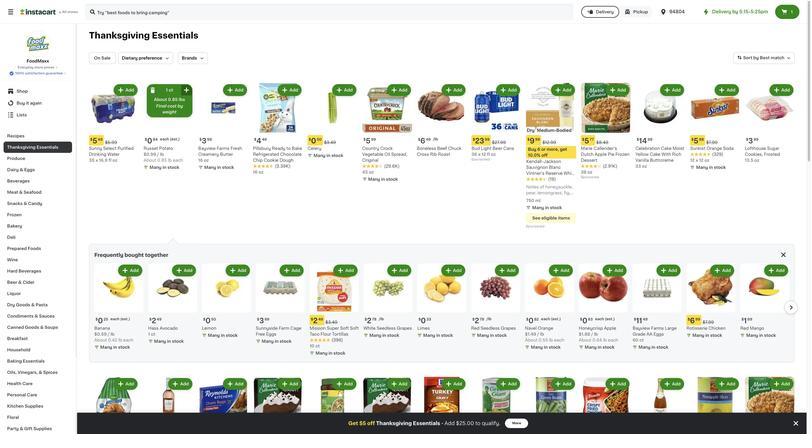 Task type: vqa. For each thing, say whether or not it's contained in the screenshot.
RESERVE
yes



Task type: describe. For each thing, give the bounding box(es) containing it.
prepared
[[7, 247, 27, 251]]

1 inside 'button'
[[792, 10, 793, 14]]

$ inside $ 11 49
[[634, 318, 637, 322]]

many in stock down sunnyside farm cage free eggs on the left
[[262, 340, 292, 344]]

many down the ml
[[533, 206, 545, 210]]

/lb for 2
[[487, 318, 492, 321]]

$ 1 69
[[742, 318, 753, 325]]

vinegars,
[[18, 371, 38, 375]]

1 horizontal spatial 50
[[317, 138, 322, 142]]

gift
[[24, 427, 32, 432]]

honeycrisp
[[579, 327, 604, 331]]

each inside honeycrisp apple $1.88 / lb about 0.44 lb each
[[609, 339, 619, 343]]

buy for buy 6 or more, get 10.0% off
[[528, 148, 537, 152]]

qualify.
[[482, 422, 501, 427]]

$ 0 84 each (est.)
[[145, 138, 180, 145]]

canned
[[7, 326, 24, 330]]

preference
[[139, 56, 162, 60]]

beverages link
[[4, 176, 72, 187]]

condiments & sauces
[[7, 315, 55, 319]]

essentials up the 'produce' link
[[37, 145, 58, 150]]

$ inside $ 6 99
[[688, 318, 691, 322]]

oz down chip
[[259, 170, 264, 175]]

$ inside $ 2 78
[[365, 318, 367, 322]]

ct right 10
[[316, 345, 320, 349]]

each right "83"
[[596, 318, 605, 321]]

$0.25 each (estimated) element
[[94, 315, 144, 326]]

99 inside $ 23 99 $27.99 bud light beer cans 36 x 12 fl oz
[[485, 138, 490, 142]]

large
[[665, 327, 677, 331]]

5 for $ 5 99
[[366, 138, 371, 145]]

fl inside $ 23 99 $27.99 bud light beer cans 36 x 12 fl oz
[[487, 153, 490, 157]]

1 $ 2 49 from the left
[[149, 318, 162, 325]]

each inside 'navel orange $1.49 / lb about 0.55 lb each'
[[555, 339, 565, 343]]

breakfast
[[7, 337, 28, 341]]

lofthouse sugar cookies, frosted 13.5 oz
[[745, 147, 781, 163]]

0 horizontal spatial thanksgiving
[[7, 145, 36, 150]]

$ inside $ 0 83
[[580, 318, 583, 322]]

5:25pm
[[751, 9, 769, 14]]

thanksgiving inside get $5 off thanksgiving essentials • add $25.00 to qualify.
[[376, 422, 412, 427]]

red mango
[[741, 327, 765, 331]]

•
[[442, 422, 444, 426]]

& for eggs
[[20, 168, 23, 172]]

49 inside the $ 6 49 /lb
[[426, 138, 431, 142]]

$ inside $ 9 99
[[528, 138, 530, 142]]

6 for $ 6 99
[[691, 318, 695, 325]]

increment quantity of russet potato image
[[183, 87, 190, 94]]

82
[[535, 318, 539, 322]]

many down "hass avocado 1 ct"
[[154, 340, 166, 344]]

many in stock down white seedless grapes at the bottom
[[370, 334, 400, 338]]

many in stock down mango
[[747, 334, 777, 338]]

oz inside 'sunny select purified drinking water 35 x 16.9 fl oz'
[[113, 159, 118, 163]]

many down 0.55
[[531, 346, 543, 350]]

beer & cider
[[7, 281, 34, 285]]

buy it again
[[17, 101, 42, 105]]

bayview farms fresh creamery butter 16 oz
[[198, 147, 242, 163]]

$ up mission
[[311, 318, 313, 322]]

each inside banana $0.59 / lb about 0.42 lb each
[[123, 339, 134, 343]]

lbs
[[179, 98, 185, 102]]

99 up lofthouse
[[754, 138, 759, 142]]

1 button
[[776, 5, 800, 19]]

99 inside $ 9 99
[[536, 138, 541, 142]]

everyday
[[18, 66, 34, 69]]

33 inside $ 0 33
[[427, 318, 432, 322]]

many in stock down limes
[[424, 334, 453, 338]]

snacks
[[7, 202, 23, 206]]

x inside 'sunny select purified drinking water 35 x 16.9 fl oz'
[[96, 159, 98, 163]]

69 for 1
[[748, 318, 753, 322]]

oz inside bayview farms fresh creamery butter 16 oz
[[204, 159, 209, 163]]

/ for about 0.85 lb each
[[157, 153, 159, 157]]

0 up limes
[[421, 318, 426, 325]]

$ 11 49
[[634, 318, 648, 325]]

1 horizontal spatial 12
[[691, 159, 695, 163]]

frozen inside marie callender's dutch apple pie frozen dessert
[[616, 153, 630, 157]]

everyday store prices link
[[18, 65, 58, 70]]

many down 0.44
[[585, 346, 597, 350]]

treatment tracker modal dialog
[[77, 413, 807, 435]]

(3.39k)
[[275, 165, 291, 169]]

1 vertical spatial beverages
[[19, 269, 41, 274]]

$ inside $ 23 99 $27.99 bud light beer cans 36 x 12 fl oz
[[473, 138, 475, 142]]

many down limes
[[424, 334, 436, 338]]

bakery
[[7, 224, 22, 229]]

$ inside $ 14 99
[[637, 138, 640, 142]]

buy 6 or more, get 10.0% off
[[528, 148, 568, 158]]

50 inside "item carousel" region
[[211, 318, 216, 322]]

many in stock down 0.55
[[531, 346, 561, 350]]

3 2 from the left
[[475, 318, 480, 325]]

0.85 inside about 0.85 lbs final cost by weight
[[168, 98, 178, 102]]

& for seafood
[[19, 191, 23, 195]]

product group containing 4
[[253, 83, 303, 175]]

$0.83 each (estimated) element
[[579, 315, 628, 326]]

0 horizontal spatial cake
[[650, 153, 661, 157]]

$ inside the $ 5 99
[[364, 138, 366, 142]]

0 horizontal spatial frozen
[[7, 213, 22, 217]]

store
[[34, 66, 43, 69]]

shop link
[[4, 85, 72, 97]]

$ 6 49 /lb
[[418, 138, 438, 145]]

vegetable
[[363, 153, 384, 157]]

$ inside $ 5 98
[[692, 138, 694, 142]]

$ up "creamery"
[[200, 138, 202, 142]]

recipes link
[[4, 131, 72, 142]]

many down red mango
[[747, 334, 759, 338]]

beef
[[438, 147, 447, 151]]

each inside $ 0 84 each (est.)
[[160, 138, 169, 141]]

many in stock down celery
[[314, 154, 344, 158]]

care for personal care
[[27, 394, 37, 398]]

$ inside $ 4 49
[[254, 138, 257, 142]]

12 inside $ 23 99 $27.99 bud light beer cans 36 x 12 fl oz
[[482, 153, 486, 157]]

12 x 12 oz
[[691, 159, 710, 163]]

pillsbury ready to bake refrigerated chocolate chip cookie dough
[[253, 147, 302, 163]]

$7.99 for 6
[[703, 321, 715, 325]]

99 inside $ 6 99
[[696, 318, 701, 322]]

seedless for red
[[481, 327, 500, 331]]

& inside canned goods & soups link
[[40, 326, 44, 330]]

/lb for 6
[[433, 138, 438, 141]]

on
[[94, 56, 100, 60]]

many in stock down rotisserie chicken
[[693, 334, 723, 338]]

supplies inside 'link'
[[25, 405, 43, 409]]

$5.98 original price: $7.99 element
[[691, 135, 741, 146]]

6 for buy 6 or more, get 10.0% off
[[538, 148, 541, 152]]

many down white seedless grapes at the bottom
[[370, 334, 382, 338]]

99 inside $ 14 99
[[648, 138, 653, 142]]

1 vertical spatial 16
[[253, 170, 258, 175]]

rotisserie chicken
[[687, 327, 726, 331]]

remove russet potato image
[[149, 87, 156, 94]]

final
[[156, 104, 167, 108]]

$ inside $ 1 69
[[742, 318, 744, 322]]

many down free on the bottom left of the page
[[262, 340, 274, 344]]

buttrcreme
[[650, 159, 674, 163]]

delivery for delivery by 5:15-5:25pm
[[713, 9, 732, 14]]

many down "creamery"
[[204, 166, 216, 170]]

apple inside honeycrisp apple $1.88 / lb about 0.44 lb each
[[605, 327, 617, 331]]

$5.99
[[105, 141, 117, 145]]

apple inside marie callender's dutch apple pie frozen dessert
[[595, 153, 607, 157]]

beer inside $ 23 99 $27.99 bud light beer cans 36 x 12 fl oz
[[493, 147, 503, 151]]

$ up lemon
[[203, 318, 206, 322]]

$5.49 original price: $5.99 element
[[89, 135, 139, 146]]

98
[[700, 138, 704, 142]]

sunkist orange soda
[[691, 147, 734, 151]]

soups
[[45, 326, 58, 330]]

eggs inside the bayview farms large grade aa eggs 60 ct
[[654, 333, 664, 337]]

thanksgiving essentials inside main content
[[89, 31, 199, 40]]

each inside '$ 0 82 each (est.)'
[[542, 318, 551, 321]]

frequently
[[94, 253, 123, 258]]

49 up hass
[[157, 318, 162, 322]]

$ inside $ 0 25 each (est.)
[[96, 318, 98, 322]]

off inside get $5 off thanksgiving essentials • add $25.00 to qualify.
[[368, 422, 375, 427]]

3 for lofthouse sugar cookies, frosted
[[749, 138, 754, 145]]

49 inside $ 4 49
[[262, 138, 267, 142]]

personal care link
[[4, 390, 72, 401]]

delivery for delivery
[[596, 10, 614, 14]]

many in stock down the bayview farms large grade aa eggs 60 ct at the right bottom
[[639, 346, 669, 350]]

0 up lemon
[[206, 318, 211, 325]]

many down 0.42
[[100, 346, 112, 350]]

product group containing 14
[[636, 83, 686, 170]]

49 inside $ 5 49
[[98, 138, 103, 142]]

$ 2 49 inside $2.49 original price: $3.49 element
[[311, 318, 323, 325]]

0 horizontal spatial thanksgiving essentials
[[7, 145, 58, 150]]

1 vertical spatial beer
[[7, 281, 17, 285]]

/ for about 0.55 lb each
[[538, 333, 540, 337]]

$ inside $ 5 49
[[90, 138, 93, 142]]

red for 1
[[741, 327, 749, 331]]

1 horizontal spatial sponsored badge image
[[527, 225, 545, 229]]

essentials up the brands
[[152, 31, 199, 40]]

(19)
[[549, 178, 556, 182]]

Search field
[[85, 4, 573, 20]]

oz right 38
[[588, 170, 593, 175]]

many down "45 oz"
[[368, 178, 380, 182]]

$ inside $ 0 84 each (est.)
[[145, 138, 147, 142]]

notes
[[527, 185, 539, 189]]

many in stock down '(29.6k)'
[[368, 178, 398, 182]]

oils, vinegars, & spices
[[7, 371, 58, 375]]

0 left "83"
[[583, 318, 588, 325]]

$ up lofthouse
[[747, 138, 749, 142]]

chocolate
[[280, 153, 302, 157]]

ct left increment quantity of russet potato icon
[[169, 88, 173, 92]]

6 for $ 6 49 /lb
[[421, 138, 426, 145]]

0 vertical spatial beverages
[[7, 179, 30, 183]]

0 horizontal spatial /lb
[[379, 318, 384, 321]]

1 vertical spatial wine
[[7, 258, 18, 262]]

celebration cake moist yellow cake with rich vanilla buttrcreme 33 oz
[[636, 147, 685, 169]]

cider
[[23, 281, 34, 285]]

many down celery
[[314, 154, 326, 158]]

original
[[363, 159, 379, 163]]

78 for $ 2 78
[[372, 318, 377, 322]]

mission
[[310, 327, 326, 331]]

hard beverages link
[[4, 266, 72, 277]]

household link
[[4, 345, 72, 356]]

1 horizontal spatial thanksgiving
[[89, 31, 150, 40]]

many down '$0.99' on the left of page
[[150, 166, 162, 170]]

many down 12 x 12 oz
[[697, 166, 709, 170]]

hass
[[148, 327, 159, 331]]

2 horizontal spatial 12
[[700, 159, 704, 163]]

grapes for red seedless grapes
[[501, 327, 516, 331]]

country crock vegetable oil spread, original
[[363, 147, 408, 163]]

many in stock down russet potato $0.99 / lb about 0.85 lb each
[[150, 166, 179, 170]]

$27.99
[[492, 141, 506, 145]]

goods for canned
[[25, 326, 39, 330]]

0.55
[[539, 339, 549, 343]]

boneless beef chuck cross rib roast
[[417, 147, 462, 157]]

2 horizontal spatial x
[[696, 159, 699, 163]]

$1.49 element
[[472, 430, 522, 435]]

cookie
[[264, 159, 279, 163]]

minerals,
[[527, 197, 545, 201]]

get $5 off thanksgiving essentials • add $25.00 to qualify.
[[349, 422, 501, 427]]

sunny select purified drinking water 35 x 16.9 fl oz
[[89, 147, 134, 163]]

& inside oils, vinegars, & spices link
[[39, 371, 42, 375]]

spices
[[43, 371, 58, 375]]

$3.49 for 2
[[326, 321, 338, 325]]

lemongrass,
[[538, 191, 563, 195]]

each inside $ 0 25 each (est.)
[[111, 318, 120, 321]]

ml
[[536, 199, 541, 203]]

lofthouse
[[745, 147, 767, 151]]

$0.82 each (estimated) element
[[525, 315, 575, 326]]

many in stock down 0.44
[[585, 346, 615, 350]]

oz inside 'celebration cake moist yellow cake with rich vanilla buttrcreme 33 oz'
[[643, 165, 647, 169]]

$0.84 each (estimated) element
[[144, 135, 194, 146]]

health care link
[[4, 379, 72, 390]]

$ 0 33
[[419, 318, 432, 325]]

seedless for white
[[377, 327, 396, 331]]

many down aa
[[639, 346, 651, 350]]

party & gift supplies
[[7, 427, 52, 432]]

& inside dry goods & pasta link
[[31, 303, 35, 307]]

best match
[[761, 56, 785, 60]]

sponsored badge image for 5
[[581, 176, 599, 179]]

$6.49 per pound element
[[417, 135, 467, 146]]

$ inside $ 5 77
[[583, 138, 585, 142]]

kitchen supplies link
[[4, 401, 72, 413]]

0 left 84
[[147, 138, 152, 145]]

$ up hass
[[149, 318, 152, 322]]

5 for $ 5 77
[[585, 138, 590, 145]]

dry for dry goods & pasta
[[7, 303, 15, 307]]

taco
[[310, 333, 320, 337]]

(est.) inside '$0.83 each (estimated)' element
[[606, 318, 615, 321]]

$ inside $ 2 78 /lb
[[473, 318, 475, 322]]

many in stock down lemon
[[208, 334, 238, 338]]

to inside the pillsbury ready to bake refrigerated chocolate chip cookie dough
[[287, 147, 291, 151]]

floral
[[7, 416, 19, 420]]

to inside get $5 off thanksgiving essentials • add $25.00 to qualify.
[[476, 422, 481, 427]]

many in stock down (396)
[[316, 352, 346, 356]]

many down lemon
[[208, 334, 220, 338]]

49 inside $ 11 49
[[643, 318, 648, 322]]

essentials up the oils, vinegars, & spices
[[23, 360, 45, 364]]

foodmaxx logo image
[[25, 31, 51, 57]]

kendall-jackson sauvignon blanc vintner's reserve white wine
[[527, 160, 576, 182]]

essentials inside get $5 off thanksgiving essentials • add $25.00 to qualify.
[[413, 422, 441, 427]]

creamery
[[198, 153, 219, 157]]

$ 9 99
[[528, 138, 541, 145]]

instacart logo image
[[20, 8, 56, 15]]

many in stock down "hass avocado 1 ct"
[[154, 340, 184, 344]]

foodmaxx
[[27, 59, 49, 63]]

2 soft from the left
[[350, 327, 359, 331]]

many down rotisserie
[[693, 334, 705, 338]]

16.9
[[99, 159, 108, 163]]

oz inside $ 23 99 $27.99 bud light beer cans 36 x 12 fl oz
[[491, 153, 496, 157]]

product group containing 23
[[472, 83, 522, 163]]

$ 0 50 inside $0.50 original price: $3.49 element
[[309, 138, 322, 145]]

sponsored badge image for 23
[[472, 158, 490, 162]]

more
[[513, 422, 522, 426]]

oz inside lofthouse sugar cookies, frosted 13.5 oz
[[755, 159, 760, 163]]

100% satisfaction guarantee
[[15, 72, 63, 75]]

cost
[[168, 104, 177, 108]]

$ inside $ 0 33
[[419, 318, 421, 322]]

buy it again link
[[4, 97, 72, 109]]

$0.59
[[94, 333, 107, 337]]

$3.49 for 0
[[324, 141, 336, 145]]

all stores link
[[20, 4, 78, 20]]

$7.99 for 5
[[707, 141, 718, 145]]



Task type: locate. For each thing, give the bounding box(es) containing it.
2 horizontal spatial thanksgiving
[[376, 422, 412, 427]]

$ 2 49 up mission
[[311, 318, 323, 325]]

$2.78 per pound element up white seedless grapes at the bottom
[[364, 315, 413, 326]]

$ up boneless on the top right
[[418, 138, 421, 142]]

/ inside 'navel orange $1.49 / lb about 0.55 lb each'
[[538, 333, 540, 337]]

99 right 23
[[485, 138, 490, 142]]

1 horizontal spatial $2.78 per pound element
[[472, 315, 521, 326]]

see
[[533, 216, 541, 221]]

bayview up the grade
[[633, 327, 651, 331]]

$ up white seedless grapes at the bottom
[[365, 318, 367, 322]]

$ 6 99
[[688, 318, 701, 325]]

product group containing 1
[[741, 264, 790, 340]]

/ right '$0.99' on the left of page
[[157, 153, 159, 157]]

dry goods & pasta
[[7, 303, 48, 307]]

& for candy
[[24, 202, 27, 206]]

49 up mission
[[319, 318, 323, 322]]

(est.) inside $ 0 25 each (est.)
[[120, 318, 130, 321]]

buy left it
[[17, 101, 25, 105]]

about down $1.49
[[525, 339, 538, 343]]

0 vertical spatial 0.85
[[168, 98, 178, 102]]

dairy & eggs
[[7, 168, 35, 172]]

oz down sunkist orange soda
[[705, 159, 710, 163]]

to up chocolate
[[287, 147, 291, 151]]

sponsored badge image
[[472, 158, 490, 162], [581, 176, 599, 179], [527, 225, 545, 229]]

by inside about 0.85 lbs final cost by weight
[[178, 104, 183, 108]]

ct inside "hass avocado 1 ct"
[[151, 333, 155, 337]]

69 inside $ 3 69
[[265, 318, 270, 322]]

care down vinegars,
[[22, 382, 33, 386]]

0 horizontal spatial buy
[[17, 101, 25, 105]]

0 horizontal spatial eggs
[[24, 168, 35, 172]]

beverages down dairy & eggs
[[7, 179, 30, 183]]

service type group
[[582, 6, 653, 18]]

2 2 from the left
[[367, 318, 372, 325]]

farms for 3
[[217, 147, 230, 151]]

1 grapes from the left
[[397, 327, 412, 331]]

thanksgiving essentials main content
[[77, 24, 807, 435]]

0 vertical spatial sponsored badge image
[[472, 158, 490, 162]]

1 vertical spatial $3.49
[[326, 321, 338, 325]]

$2.78 per pound element for white
[[364, 315, 413, 326]]

1 vertical spatial orange
[[538, 327, 554, 331]]

(est.) for banana $0.59 / lb about 0.42 lb each
[[120, 318, 130, 321]]

(est.) inside '$ 0 82 each (est.)'
[[552, 318, 561, 321]]

1 horizontal spatial wine
[[527, 178, 537, 182]]

99 up rotisserie
[[696, 318, 701, 322]]

1 vertical spatial dry
[[7, 303, 15, 307]]

1 vertical spatial 33
[[427, 318, 432, 322]]

farms up aa
[[652, 327, 664, 331]]

$2.49 original price: $3.49 element
[[310, 315, 359, 326]]

each inside russet potato $0.99 / lb about 0.85 lb each
[[173, 159, 183, 163]]

yellow
[[636, 153, 649, 157]]

thanksgiving essentials link
[[4, 142, 72, 153]]

0 horizontal spatial farms
[[217, 147, 230, 151]]

& for gift
[[20, 427, 23, 432]]

1 horizontal spatial eggs
[[266, 333, 277, 337]]

(est.) for navel orange $1.49 / lb about 0.55 lb each
[[552, 318, 561, 321]]

1 vertical spatial $7.99
[[703, 321, 715, 325]]

goods for dry
[[16, 303, 30, 307]]

about inside about 0.85 lbs final cost by weight
[[154, 98, 167, 102]]

product group containing 11
[[633, 264, 682, 352]]

2 $2.78 per pound element from the left
[[472, 315, 521, 326]]

bayview for 3
[[198, 147, 216, 151]]

0 horizontal spatial off
[[368, 422, 375, 427]]

many in stock up eligible at right
[[533, 206, 562, 210]]

$ 3 99 for bayview farms fresh creamery butter
[[200, 138, 212, 145]]

33 inside 'celebration cake moist yellow cake with rich vanilla buttrcreme 33 oz'
[[636, 165, 642, 169]]

add
[[126, 88, 134, 92], [235, 88, 244, 92], [290, 88, 298, 92], [344, 88, 353, 92], [399, 88, 408, 92], [454, 88, 462, 92], [508, 88, 517, 92], [563, 88, 572, 92], [618, 88, 627, 92], [673, 88, 681, 92], [727, 88, 736, 92], [782, 88, 791, 92], [130, 269, 139, 273], [184, 269, 193, 273], [238, 269, 247, 273], [292, 269, 300, 273], [346, 269, 354, 273], [399, 269, 408, 273], [453, 269, 462, 273], [507, 269, 516, 273], [561, 269, 570, 273], [615, 269, 624, 273], [669, 269, 678, 273], [723, 269, 731, 273], [777, 269, 785, 273], [126, 383, 134, 387], [180, 383, 189, 387], [235, 383, 244, 387], [290, 383, 298, 387], [344, 383, 353, 387], [399, 383, 408, 387], [454, 383, 462, 387], [508, 383, 517, 387], [563, 383, 572, 387], [618, 383, 627, 387], [673, 383, 681, 387], [727, 383, 736, 387], [782, 383, 791, 387], [445, 422, 455, 427]]

wine
[[527, 178, 537, 182], [7, 258, 18, 262]]

pasta
[[36, 303, 48, 307]]

1 soft from the left
[[340, 327, 349, 331]]

satisfaction
[[25, 72, 45, 75]]

produce
[[7, 157, 25, 161]]

1 horizontal spatial 0.85
[[168, 98, 178, 102]]

$ 2 78 /lb
[[473, 318, 492, 325]]

6
[[421, 138, 426, 145], [538, 148, 541, 152], [691, 318, 695, 325]]

1 horizontal spatial 78
[[480, 318, 485, 322]]

notes of honeysuckle, pear, lemongrass, fig, minerals, tropical grapefruit, and sémillon
[[527, 185, 576, 207]]

$ 3 99 for lofthouse sugar cookies, frosted
[[747, 138, 759, 145]]

1 vertical spatial white
[[364, 327, 376, 331]]

1 horizontal spatial buy
[[528, 148, 537, 152]]

99 right '9'
[[536, 138, 541, 142]]

0 inside 'element'
[[98, 318, 103, 325]]

1 seedless from the left
[[377, 327, 396, 331]]

1 horizontal spatial thanksgiving essentials
[[89, 31, 199, 40]]

buy inside buy 6 or more, get 10.0% off
[[528, 148, 537, 152]]

frequently bought together
[[94, 253, 168, 258]]

1 horizontal spatial to
[[476, 422, 481, 427]]

(2.91k)
[[603, 165, 618, 169]]

0 horizontal spatial dry
[[7, 303, 15, 307]]

care for health care
[[22, 382, 33, 386]]

/lb up beef at the right top of the page
[[433, 138, 438, 141]]

oils,
[[7, 371, 17, 375]]

add button
[[114, 85, 137, 96], [224, 85, 247, 96], [278, 85, 301, 96], [333, 85, 356, 96], [388, 85, 411, 96], [443, 85, 465, 96], [497, 85, 520, 96], [552, 85, 575, 96], [607, 85, 630, 96], [661, 85, 684, 96], [716, 85, 739, 96], [771, 85, 794, 96], [119, 266, 142, 276], [173, 266, 196, 276], [227, 266, 249, 276], [280, 266, 303, 276], [334, 266, 357, 276], [388, 266, 411, 276], [442, 266, 465, 276], [496, 266, 519, 276], [550, 266, 573, 276], [604, 266, 627, 276], [658, 266, 681, 276], [712, 266, 734, 276], [765, 266, 788, 276], [114, 379, 137, 390], [169, 379, 192, 390], [224, 379, 247, 390], [278, 379, 301, 390], [333, 379, 356, 390], [388, 379, 411, 390], [443, 379, 465, 390], [497, 379, 520, 390], [552, 379, 575, 390], [607, 379, 630, 390], [661, 379, 684, 390], [716, 379, 739, 390], [771, 379, 794, 390]]

$ left 98
[[692, 138, 694, 142]]

sponsored badge image down 38 oz
[[581, 176, 599, 179]]

(est.) for russet potato $0.99 / lb about 0.85 lb each
[[170, 138, 180, 141]]

about 0.85 lbs final cost by weight
[[154, 98, 185, 114]]

0.85 inside russet potato $0.99 / lb about 0.85 lb each
[[157, 159, 167, 163]]

country
[[363, 147, 380, 151]]

1 horizontal spatial white
[[564, 172, 576, 176]]

1 vertical spatial frozen
[[7, 213, 22, 217]]

about for honeycrisp
[[579, 339, 592, 343]]

& left "gift"
[[20, 427, 23, 432]]

$ 0 50 up celery
[[309, 138, 322, 145]]

0 vertical spatial off
[[542, 154, 548, 158]]

select
[[103, 147, 117, 151]]

$ 5 99
[[364, 138, 376, 145]]

dry goods & pasta link
[[4, 300, 72, 311]]

2 horizontal spatial /lb
[[487, 318, 492, 321]]

1
[[792, 10, 793, 14], [166, 88, 168, 92], [744, 318, 748, 325], [148, 333, 150, 337]]

tropical
[[547, 197, 562, 201]]

1 ct
[[166, 88, 173, 92]]

99 inside the $ 5 99
[[371, 138, 376, 142]]

2 grapes from the left
[[501, 327, 516, 331]]

$5.77 original price: $8.49 element
[[581, 135, 631, 146]]

bayview
[[198, 147, 216, 151], [633, 327, 651, 331]]

0 horizontal spatial beer
[[7, 281, 17, 285]]

buy for buy it again
[[17, 101, 25, 105]]

orange for sunkist
[[707, 147, 723, 151]]

beer down the $27.99
[[493, 147, 503, 151]]

None search field
[[85, 4, 574, 20]]

about inside russet potato $0.99 / lb about 0.85 lb each
[[144, 159, 156, 163]]

white inside "item carousel" region
[[364, 327, 376, 331]]

& left sauces
[[35, 315, 38, 319]]

1 vertical spatial $ 0 50
[[203, 318, 216, 325]]

0 horizontal spatial by
[[178, 104, 183, 108]]

on sale button
[[89, 52, 116, 64]]

sponsored badge image down see
[[527, 225, 545, 229]]

farms inside the bayview farms large grade aa eggs 60 ct
[[652, 327, 664, 331]]

2 seedless from the left
[[481, 327, 500, 331]]

1 horizontal spatial off
[[542, 154, 548, 158]]

$ 3 99 up "creamery"
[[200, 138, 212, 145]]

2 78 from the left
[[480, 318, 485, 322]]

50 up lemon
[[211, 318, 216, 322]]

0 vertical spatial buy
[[17, 101, 25, 105]]

Best match Sort by field
[[734, 52, 795, 64]]

94804 button
[[660, 4, 696, 20]]

1 $ 3 99 from the left
[[200, 138, 212, 145]]

6 inside "item carousel" region
[[691, 318, 695, 325]]

&
[[20, 168, 23, 172], [19, 191, 23, 195], [24, 202, 27, 206], [18, 281, 22, 285], [31, 303, 35, 307], [35, 315, 38, 319], [40, 326, 44, 330], [39, 371, 42, 375], [20, 427, 23, 432]]

red down $ 1 69 at the bottom right of the page
[[741, 327, 749, 331]]

0 vertical spatial $7.99
[[707, 141, 718, 145]]

household
[[7, 348, 30, 353]]

oz down the light
[[491, 153, 496, 157]]

many in stock down 0.42
[[100, 346, 130, 350]]

1 horizontal spatial cake
[[662, 147, 672, 151]]

1 horizontal spatial x
[[479, 153, 481, 157]]

1 horizontal spatial 69
[[748, 318, 753, 322]]

33 up limes
[[427, 318, 432, 322]]

personal care
[[7, 394, 37, 398]]

5 for $ 5 98
[[694, 138, 699, 145]]

eggs inside sunnyside farm cage free eggs
[[266, 333, 277, 337]]

grapes for white seedless grapes
[[397, 327, 412, 331]]

99 right 14
[[648, 138, 653, 142]]

hard
[[7, 269, 18, 274]]

grapes left navel in the right of the page
[[501, 327, 516, 331]]

2 red from the left
[[741, 327, 749, 331]]

(est.) up honeycrisp apple $1.88 / lb about 0.44 lb each
[[606, 318, 615, 321]]

1 horizontal spatial red
[[741, 327, 749, 331]]

13.5
[[745, 159, 754, 163]]

$0.50 original price: $3.49 element
[[308, 135, 358, 146]]

/ for about 0.44 lb each
[[592, 333, 594, 337]]

5:15-
[[740, 9, 751, 14]]

red
[[472, 327, 480, 331], [741, 327, 749, 331]]

4 2 from the left
[[313, 318, 318, 325]]

1 vertical spatial bayview
[[633, 327, 651, 331]]

69 for 3
[[265, 318, 270, 322]]

2 $ 2 49 from the left
[[311, 318, 323, 325]]

$ 5 77
[[583, 138, 594, 145]]

69 inside $ 1 69
[[748, 318, 753, 322]]

6 left or
[[538, 148, 541, 152]]

38 oz
[[581, 170, 593, 175]]

by inside best match sort by field
[[754, 56, 760, 60]]

78 inside $ 2 78
[[372, 318, 377, 322]]

1 horizontal spatial $ 3 99
[[747, 138, 759, 145]]

item carousel region
[[86, 262, 798, 360]]

refrigerated
[[253, 153, 279, 157]]

wine inside kendall-jackson sauvignon blanc vintner's reserve white wine
[[527, 178, 537, 182]]

many down red seedless grapes
[[477, 334, 489, 338]]

& right meat
[[19, 191, 23, 195]]

1 horizontal spatial seedless
[[481, 327, 500, 331]]

3 for bayview farms fresh creamery butter
[[202, 138, 207, 145]]

2 $ 3 99 from the left
[[747, 138, 759, 145]]

49 right 11
[[643, 318, 648, 322]]

farms inside bayview farms fresh creamery butter 16 oz
[[217, 147, 230, 151]]

stock
[[332, 154, 344, 158], [168, 166, 179, 170], [222, 166, 234, 170], [715, 166, 726, 170], [386, 178, 398, 182], [550, 206, 562, 210], [388, 334, 400, 338], [495, 334, 507, 338], [711, 334, 723, 338], [226, 334, 238, 338], [441, 334, 453, 338], [765, 334, 777, 338], [172, 340, 184, 344], [280, 340, 292, 344], [118, 346, 130, 350], [603, 346, 615, 350], [549, 346, 561, 350], [657, 346, 669, 350], [334, 352, 346, 356]]

bayview inside bayview farms fresh creamery butter 16 oz
[[198, 147, 216, 151]]

0 vertical spatial 16
[[198, 159, 203, 163]]

free
[[256, 333, 265, 337]]

& inside snacks & candy link
[[24, 202, 27, 206]]

$25.00
[[456, 422, 474, 427]]

medium-
[[537, 129, 557, 133]]

0 left "82"
[[529, 318, 534, 325]]

0 left 25
[[98, 318, 103, 325]]

50 up celery
[[317, 138, 322, 142]]

navel
[[525, 327, 537, 331]]

water
[[107, 153, 120, 157]]

fl right "16.9" at the top
[[109, 159, 112, 163]]

0 vertical spatial thanksgiving essentials
[[89, 31, 199, 40]]

0 horizontal spatial fl
[[109, 159, 112, 163]]

1 vertical spatial care
[[27, 394, 37, 398]]

x right the 35
[[96, 159, 98, 163]]

$ inside '$ 0 82 each (est.)'
[[527, 318, 529, 322]]

$ 0 50
[[309, 138, 322, 145], [203, 318, 216, 325]]

0 vertical spatial 6
[[421, 138, 426, 145]]

lists
[[17, 113, 27, 117]]

dietary preference button
[[118, 52, 173, 64]]

many in stock down 12 x 12 oz
[[697, 166, 726, 170]]

1 inside "hass avocado 1 ct"
[[148, 333, 150, 337]]

dairy & eggs link
[[4, 164, 72, 176]]

11
[[637, 318, 643, 325]]

ct inside the bayview farms large grade aa eggs 60 ct
[[640, 339, 644, 343]]

many in stock
[[314, 154, 344, 158], [150, 166, 179, 170], [204, 166, 234, 170], [697, 166, 726, 170], [368, 178, 398, 182], [533, 206, 562, 210], [370, 334, 400, 338], [477, 334, 507, 338], [693, 334, 723, 338], [208, 334, 238, 338], [424, 334, 453, 338], [747, 334, 777, 338], [154, 340, 184, 344], [262, 340, 292, 344], [100, 346, 130, 350], [585, 346, 615, 350], [531, 346, 561, 350], [639, 346, 669, 350], [316, 352, 346, 356]]

1 horizontal spatial beer
[[493, 147, 503, 151]]

fl
[[487, 153, 490, 157], [109, 159, 112, 163]]

dietary preference
[[122, 56, 162, 60]]

6 inside buy 6 or more, get 10.0% off
[[538, 148, 541, 152]]

apple down callender's
[[595, 153, 607, 157]]

3 inside "item carousel" region
[[260, 318, 264, 325]]

0 horizontal spatial 50
[[211, 318, 216, 322]]

$ up rotisserie
[[688, 318, 691, 322]]

0 vertical spatial thanksgiving
[[89, 31, 150, 40]]

red for /lb
[[472, 327, 480, 331]]

0 vertical spatial 33
[[636, 165, 642, 169]]

0 vertical spatial 50
[[317, 138, 322, 142]]

/lb inside $ 2 78 /lb
[[487, 318, 492, 321]]

tortillas
[[332, 333, 349, 337]]

78 for $ 2 78 /lb
[[480, 318, 485, 322]]

beverages
[[7, 179, 30, 183], [19, 269, 41, 274]]

white inside kendall-jackson sauvignon blanc vintner's reserve white wine
[[564, 172, 576, 176]]

$1.88
[[579, 333, 591, 337]]

6 up rotisserie
[[691, 318, 695, 325]]

$2.78 per pound element
[[364, 315, 413, 326], [472, 315, 521, 326]]

product group
[[89, 83, 139, 164], [144, 83, 194, 172], [198, 83, 248, 172], [253, 83, 303, 175], [308, 83, 358, 160], [363, 83, 413, 184], [417, 83, 467, 158], [472, 83, 522, 163], [527, 83, 577, 230], [581, 83, 631, 181], [636, 83, 686, 170], [691, 83, 741, 172], [745, 83, 795, 164], [94, 264, 144, 352], [148, 264, 197, 346], [202, 264, 251, 340], [256, 264, 305, 346], [310, 264, 359, 358], [364, 264, 413, 340], [418, 264, 467, 340], [472, 264, 521, 340], [525, 264, 575, 352], [579, 264, 628, 352], [633, 264, 682, 352], [687, 264, 736, 340], [741, 264, 790, 340], [89, 377, 139, 435], [144, 377, 194, 435], [198, 377, 248, 435], [253, 377, 303, 435], [308, 377, 358, 435], [363, 377, 413, 435], [417, 377, 467, 435], [472, 377, 522, 435], [527, 377, 577, 435], [581, 377, 631, 435], [636, 377, 686, 435], [691, 377, 741, 435], [745, 377, 795, 435]]

$ 0 50 up lemon
[[203, 318, 216, 325]]

5 for $ 5 49
[[93, 138, 97, 145]]

0 horizontal spatial 0.85
[[157, 159, 167, 163]]

$2.78 per pound element for red
[[472, 315, 521, 326]]

about for navel
[[525, 339, 538, 343]]

eggs
[[24, 168, 35, 172], [266, 333, 277, 337], [654, 333, 664, 337]]

condiments & sauces link
[[4, 311, 72, 322]]

off inside buy 6 or more, get 10.0% off
[[542, 154, 548, 158]]

frozen right pie
[[616, 153, 630, 157]]

0 horizontal spatial 3
[[202, 138, 207, 145]]

baking
[[7, 360, 22, 364]]

$9.99 original price: $12.99 element
[[527, 135, 577, 146]]

oil
[[385, 153, 390, 157]]

2 horizontal spatial eggs
[[654, 333, 664, 337]]

grade
[[633, 333, 646, 337]]

2 vertical spatial thanksgiving
[[376, 422, 412, 427]]

3 5 from the left
[[366, 138, 371, 145]]

sugar
[[768, 147, 780, 151]]

farms for 11
[[652, 327, 664, 331]]

0 vertical spatial farms
[[217, 147, 230, 151]]

by for delivery
[[733, 9, 739, 14]]

1 vertical spatial goods
[[25, 326, 39, 330]]

add inside get $5 off thanksgiving essentials • add $25.00 to qualify.
[[445, 422, 455, 427]]

cake
[[662, 147, 672, 151], [650, 153, 661, 157]]

1 horizontal spatial orange
[[707, 147, 723, 151]]

& left cider
[[18, 281, 22, 285]]

by inside delivery by 5:15-5:25pm link
[[733, 9, 739, 14]]

x inside $ 23 99 $27.99 bud light beer cans 36 x 12 fl oz
[[479, 153, 481, 157]]

off
[[542, 154, 548, 158], [368, 422, 375, 427]]

bayview for 11
[[633, 327, 651, 331]]

dessert
[[581, 159, 598, 163]]

/ inside honeycrisp apple $1.88 / lb about 0.44 lb each
[[592, 333, 594, 337]]

delivery by 5:15-5:25pm
[[713, 9, 769, 14]]

$ up celery
[[309, 138, 311, 142]]

1 horizontal spatial soft
[[350, 327, 359, 331]]

0 up celery
[[311, 138, 316, 145]]

1 horizontal spatial fl
[[487, 153, 490, 157]]

$1.49
[[525, 333, 537, 337]]

farms
[[217, 147, 230, 151], [652, 327, 664, 331]]

section inside thanksgiving essentials main content
[[86, 239, 798, 363]]

1 69 from the left
[[265, 318, 270, 322]]

$ 5 98
[[692, 138, 704, 145]]

kendall-
[[527, 160, 544, 164]]

about inside banana $0.59 / lb about 0.42 lb each
[[94, 339, 107, 343]]

0 horizontal spatial $ 3 99
[[200, 138, 212, 145]]

0 vertical spatial by
[[733, 9, 739, 14]]

oz right 45
[[369, 170, 374, 175]]

& for cider
[[18, 281, 22, 285]]

2 69 from the left
[[748, 318, 753, 322]]

sponsored badge image down 36
[[472, 158, 490, 162]]

seafood
[[24, 191, 42, 195]]

(est.) inside $ 0 84 each (est.)
[[170, 138, 180, 141]]

2 horizontal spatial 3
[[749, 138, 754, 145]]

2 horizontal spatial sponsored badge image
[[581, 176, 599, 179]]

$ left 25
[[96, 318, 98, 322]]

0 vertical spatial $ 0 50
[[309, 138, 322, 145]]

fl inside 'sunny select purified drinking water 35 x 16.9 fl oz'
[[109, 159, 112, 163]]

oz down "creamery"
[[204, 159, 209, 163]]

dry for dry medium-bodied
[[527, 129, 535, 133]]

78 up red seedless grapes
[[480, 318, 485, 322]]

bayview inside the bayview farms large grade aa eggs 60 ct
[[633, 327, 651, 331]]

$8.49
[[597, 141, 609, 145]]

section
[[86, 239, 798, 363]]

banana
[[94, 327, 110, 331]]

1 vertical spatial off
[[368, 422, 375, 427]]

orange down '$ 0 82 each (est.)'
[[538, 327, 554, 331]]

$ inside the $ 6 49 /lb
[[418, 138, 421, 142]]

0 horizontal spatial soft
[[340, 327, 349, 331]]

& for sauces
[[35, 315, 38, 319]]

4 5 from the left
[[694, 138, 699, 145]]

16 inside bayview farms fresh creamery butter 16 oz
[[198, 159, 203, 163]]

1 $2.78 per pound element from the left
[[364, 315, 413, 326]]

$ 0 50 inside "item carousel" region
[[203, 318, 216, 325]]

2 horizontal spatial by
[[754, 56, 760, 60]]

many down 10 ct on the bottom left of the page
[[316, 352, 328, 356]]

0 vertical spatial wine
[[527, 178, 537, 182]]

1 5 from the left
[[93, 138, 97, 145]]

1 2 from the left
[[152, 318, 156, 325]]

about for russet
[[144, 159, 156, 163]]

$6.99 original price: $7.99 element
[[687, 315, 736, 326]]

each right 25
[[111, 318, 120, 321]]

1 horizontal spatial by
[[733, 9, 739, 14]]

/ inside russet potato $0.99 / lb about 0.85 lb each
[[157, 153, 159, 157]]

1 78 from the left
[[372, 318, 377, 322]]

avocado
[[160, 327, 178, 331]]

1 vertical spatial to
[[476, 422, 481, 427]]

0 horizontal spatial delivery
[[596, 10, 614, 14]]

supplies down personal care link
[[25, 405, 43, 409]]

0 horizontal spatial seedless
[[377, 327, 396, 331]]

1 red from the left
[[472, 327, 480, 331]]

apple
[[595, 153, 607, 157], [605, 327, 617, 331]]

eggs down sunnyside
[[266, 333, 277, 337]]

/ inside banana $0.59 / lb about 0.42 lb each
[[108, 333, 110, 337]]

0 horizontal spatial $2.78 per pound element
[[364, 315, 413, 326]]

$3.49 inside "item carousel" region
[[326, 321, 338, 325]]

about inside honeycrisp apple $1.88 / lb about 0.44 lb each
[[579, 339, 592, 343]]

1 vertical spatial farms
[[652, 327, 664, 331]]

0 vertical spatial white
[[564, 172, 576, 176]]

78 inside $ 2 78 /lb
[[480, 318, 485, 322]]

section containing 0
[[86, 239, 798, 363]]

each right 0.55
[[555, 339, 565, 343]]

mission super soft soft taco flour tortillas
[[310, 327, 359, 337]]

& inside dairy & eggs link
[[20, 168, 23, 172]]

1 vertical spatial sponsored badge image
[[581, 176, 599, 179]]

by for sort
[[754, 56, 760, 60]]

0 horizontal spatial white
[[364, 327, 376, 331]]

sunnyside farm cage free eggs
[[256, 327, 302, 337]]

1 horizontal spatial $ 0 50
[[309, 138, 322, 145]]

0 vertical spatial frozen
[[616, 153, 630, 157]]

pear,
[[527, 191, 537, 195]]

0 horizontal spatial grapes
[[397, 327, 412, 331]]

2 5 from the left
[[585, 138, 590, 145]]

0.85 down 'potato'
[[157, 159, 167, 163]]

x down sunkist
[[696, 159, 699, 163]]

ct down hass
[[151, 333, 155, 337]]

many in stock down red seedless grapes
[[477, 334, 507, 338]]

/ down honeycrisp
[[592, 333, 594, 337]]

0 horizontal spatial $ 2 49
[[149, 318, 162, 325]]

0 horizontal spatial x
[[96, 159, 98, 163]]

0 vertical spatial cake
[[662, 147, 672, 151]]

0 horizontal spatial 33
[[427, 318, 432, 322]]

3 for sunnyside farm cage free eggs
[[260, 318, 264, 325]]

sort by
[[744, 56, 760, 60]]

2 horizontal spatial 6
[[691, 318, 695, 325]]

3
[[202, 138, 207, 145], [749, 138, 754, 145], [260, 318, 264, 325]]

product group containing 9
[[527, 83, 577, 230]]

45 oz
[[363, 170, 374, 175]]

$ inside $ 3 69
[[257, 318, 260, 322]]

1 vertical spatial supplies
[[33, 427, 52, 432]]

delivery button
[[582, 6, 620, 18]]

0 horizontal spatial sponsored badge image
[[472, 158, 490, 162]]

many in stock down bayview farms fresh creamery butter 16 oz
[[204, 166, 234, 170]]

$7.99 inside "item carousel" region
[[703, 321, 715, 325]]

16 down chip
[[253, 170, 258, 175]]

orange inside 'navel orange $1.49 / lb about 0.55 lb each'
[[538, 327, 554, 331]]

get
[[560, 148, 568, 152]]

0 horizontal spatial 16
[[198, 159, 203, 163]]

each up 'potato'
[[160, 138, 169, 141]]

3 up "creamery"
[[202, 138, 207, 145]]

orange for navel
[[538, 327, 554, 331]]

99 up "creamery"
[[207, 138, 212, 142]]

(396)
[[332, 339, 343, 343]]

frozen up bakery
[[7, 213, 22, 217]]

$23.99 original price: $27.99 element
[[472, 135, 522, 146]]

buy up 10.0%
[[528, 148, 537, 152]]

1 horizontal spatial 3
[[260, 318, 264, 325]]

delivery inside button
[[596, 10, 614, 14]]

5 up country
[[366, 138, 371, 145]]

1 vertical spatial buy
[[528, 148, 537, 152]]

of
[[540, 185, 545, 189]]

0 horizontal spatial bayview
[[198, 147, 216, 151]]

care up the kitchen supplies 'link'
[[27, 394, 37, 398]]

49
[[98, 138, 103, 142], [262, 138, 267, 142], [426, 138, 431, 142], [157, 318, 162, 322], [319, 318, 323, 322], [643, 318, 648, 322]]

get
[[349, 422, 358, 427]]

/ right $1.49
[[538, 333, 540, 337]]

1 horizontal spatial dry
[[527, 129, 535, 133]]

1 horizontal spatial delivery
[[713, 9, 732, 14]]



